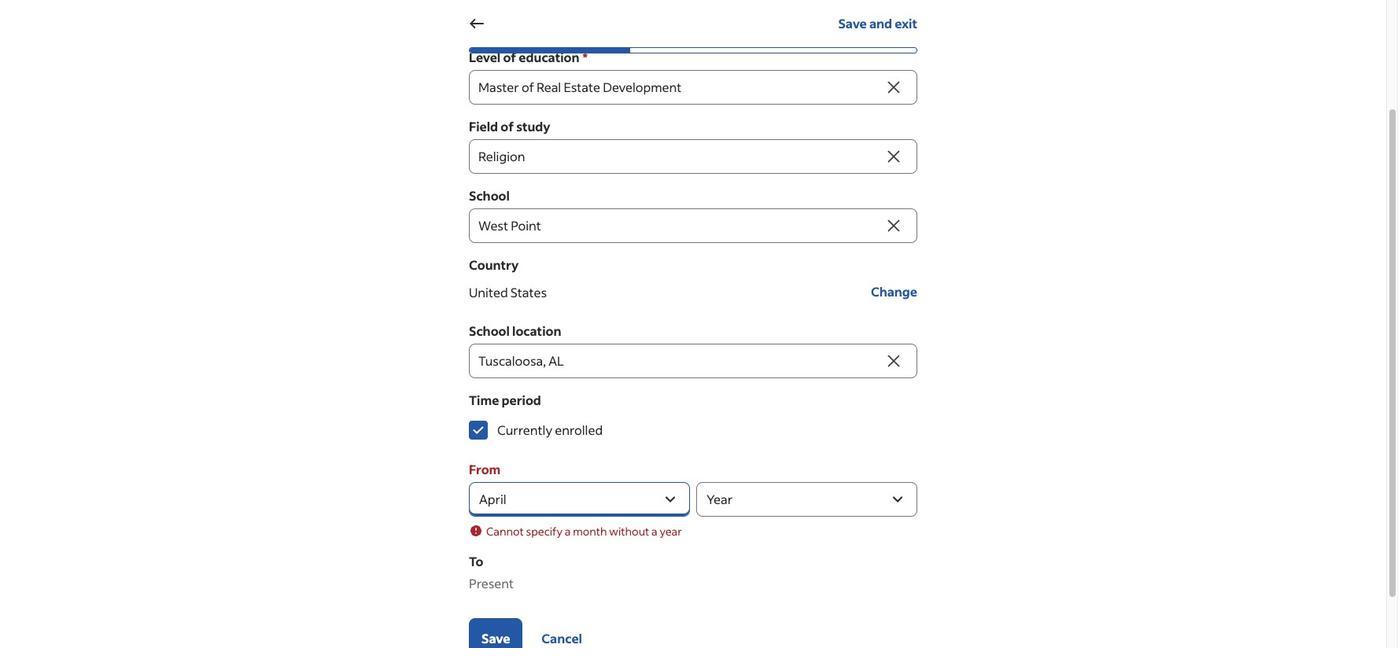Task type: locate. For each thing, give the bounding box(es) containing it.
1 vertical spatial school
[[469, 323, 510, 339]]

currently enrolled
[[497, 422, 603, 438]]

1 horizontal spatial a
[[652, 524, 658, 539]]

without
[[609, 524, 649, 539]]

cancel link
[[529, 618, 595, 648]]

location
[[512, 323, 561, 339]]

1 horizontal spatial save
[[838, 15, 867, 31]]

progress progress bar
[[469, 47, 917, 54]]

cancel
[[542, 630, 582, 647]]

School location field
[[469, 344, 883, 378]]

0 horizontal spatial a
[[565, 524, 571, 539]]

level
[[469, 49, 501, 65]]

states
[[511, 284, 547, 300]]

school down 'united'
[[469, 323, 510, 339]]

a
[[565, 524, 571, 539], [652, 524, 658, 539]]

1 vertical spatial save
[[482, 630, 510, 647]]

1 school from the top
[[469, 187, 510, 204]]

field
[[469, 118, 498, 135]]

Currently enrolled checkbox
[[469, 421, 488, 440]]

of right "level"
[[503, 49, 516, 65]]

study
[[516, 118, 550, 135]]

education
[[519, 49, 580, 65]]

school up country
[[469, 187, 510, 204]]

2 school from the top
[[469, 323, 510, 339]]

save left and
[[838, 15, 867, 31]]

a left year
[[652, 524, 658, 539]]

1 a from the left
[[565, 524, 571, 539]]

0 horizontal spatial save
[[482, 630, 510, 647]]

united states
[[469, 284, 547, 300]]

change
[[871, 283, 917, 300]]

progress image
[[470, 48, 631, 53]]

exit
[[895, 15, 917, 31]]

of
[[503, 49, 516, 65], [501, 118, 514, 135]]

None field
[[469, 70, 883, 105]]

and
[[869, 15, 892, 31]]

from
[[469, 461, 501, 478]]

time period
[[469, 392, 541, 408]]

cannot specify a month without a year
[[486, 524, 682, 539]]

school
[[469, 187, 510, 204], [469, 323, 510, 339]]

save inside button
[[482, 630, 510, 647]]

present
[[469, 575, 514, 592]]

a left the month
[[565, 524, 571, 539]]

save
[[838, 15, 867, 31], [482, 630, 510, 647]]

0 vertical spatial of
[[503, 49, 516, 65]]

save and exit
[[838, 15, 917, 31]]

to
[[469, 553, 484, 570]]

0 vertical spatial school
[[469, 187, 510, 204]]

united
[[469, 284, 508, 300]]

save and exit link
[[838, 6, 917, 41]]

0 vertical spatial save
[[838, 15, 867, 31]]

*
[[583, 49, 588, 65]]

time
[[469, 392, 499, 408]]

1 vertical spatial of
[[501, 118, 514, 135]]

of right field
[[501, 118, 514, 135]]

save down present
[[482, 630, 510, 647]]

Field of study field
[[469, 139, 883, 174]]



Task type: vqa. For each thing, say whether or not it's contained in the screenshot.
currently
yes



Task type: describe. For each thing, give the bounding box(es) containing it.
specify
[[526, 524, 563, 539]]

save button
[[469, 618, 523, 648]]

of for study
[[501, 118, 514, 135]]

month
[[573, 524, 607, 539]]

change button
[[871, 275, 917, 309]]

school for school
[[469, 187, 510, 204]]

currently
[[497, 422, 552, 438]]

2 a from the left
[[652, 524, 658, 539]]

country
[[469, 257, 519, 273]]

level of education *
[[469, 49, 588, 65]]

period
[[502, 392, 541, 408]]

of for education
[[503, 49, 516, 65]]

school location
[[469, 323, 561, 339]]

save for save and exit
[[838, 15, 867, 31]]

year
[[660, 524, 682, 539]]

to present
[[469, 553, 514, 592]]

school for school location
[[469, 323, 510, 339]]

save for save
[[482, 630, 510, 647]]

cannot
[[486, 524, 524, 539]]

field of study
[[469, 118, 550, 135]]

error image
[[469, 524, 483, 538]]

enrolled
[[555, 422, 603, 438]]

School field
[[469, 209, 883, 243]]



